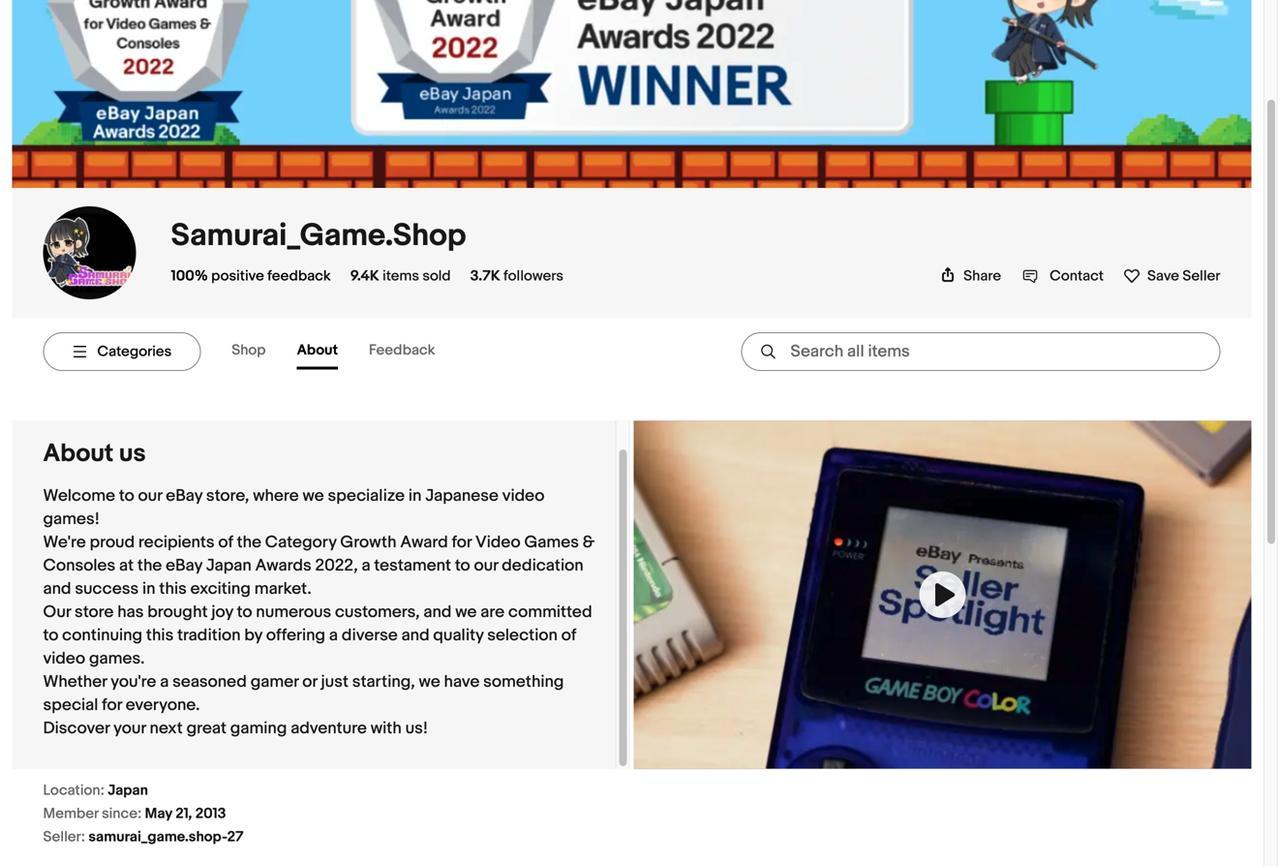 Task type: vqa. For each thing, say whether or not it's contained in the screenshot.
assorted
no



Task type: describe. For each thing, give the bounding box(es) containing it.
positive
[[211, 267, 264, 285]]

joy
[[212, 602, 233, 622]]

may
[[145, 805, 172, 822]]

us
[[119, 439, 146, 469]]

1 vertical spatial and
[[424, 602, 452, 622]]

tradition
[[177, 625, 241, 646]]

specialize
[[328, 486, 405, 506]]

testament
[[374, 556, 451, 576]]

samurai_game.shop
[[171, 217, 466, 255]]

0 horizontal spatial our
[[138, 486, 162, 506]]

continuing
[[62, 625, 142, 646]]

to right testament
[[455, 556, 470, 576]]

japanese
[[425, 486, 499, 506]]

are
[[481, 602, 505, 622]]

whether
[[43, 672, 107, 692]]

store,
[[206, 486, 249, 506]]

proud
[[90, 532, 135, 553]]

games
[[525, 532, 579, 553]]

everyone.
[[126, 695, 200, 715]]

samurai_game.shop-
[[88, 828, 227, 846]]

share button
[[941, 267, 1002, 285]]

1 horizontal spatial we
[[419, 672, 441, 692]]

categories
[[97, 343, 172, 360]]

since:
[[102, 805, 142, 822]]

21,
[[176, 805, 192, 822]]

games!
[[43, 509, 100, 529]]

contact
[[1050, 267, 1104, 285]]

100% positive feedback
[[171, 267, 331, 285]]

category
[[265, 532, 337, 553]]

save seller
[[1148, 267, 1221, 285]]

seasoned
[[173, 672, 247, 692]]

have
[[444, 672, 480, 692]]

100%
[[171, 267, 208, 285]]

our
[[43, 602, 71, 622]]

about for about
[[297, 341, 338, 359]]

japan inside location: japan member since: may 21, 2013 seller: samurai_game.shop-27
[[108, 782, 148, 799]]

location:
[[43, 782, 105, 799]]

special
[[43, 695, 98, 715]]

games.
[[89, 649, 145, 669]]

0 horizontal spatial of
[[218, 532, 233, 553]]

seller:
[[43, 828, 85, 846]]

1 vertical spatial this
[[146, 625, 174, 646]]

samurai_game.shop link
[[171, 217, 466, 255]]

you're
[[111, 672, 156, 692]]

member
[[43, 805, 99, 822]]

brought
[[148, 602, 208, 622]]

seller
[[1183, 267, 1221, 285]]

&
[[583, 532, 595, 553]]

gaming
[[230, 718, 287, 739]]

adventure
[[291, 718, 367, 739]]

with
[[371, 718, 402, 739]]

2013
[[195, 805, 226, 822]]

2 vertical spatial a
[[160, 672, 169, 692]]

consoles
[[43, 556, 115, 576]]

committed
[[509, 602, 592, 622]]

contact link
[[1023, 267, 1104, 285]]

something
[[484, 672, 564, 692]]

samurai_game.shop image
[[43, 206, 136, 299]]

27
[[227, 828, 244, 846]]

success
[[75, 579, 139, 599]]

or
[[302, 672, 317, 692]]

0 vertical spatial video
[[503, 486, 545, 506]]

video
[[476, 532, 521, 553]]

1 vertical spatial video
[[43, 649, 85, 669]]

items
[[383, 267, 419, 285]]

gamer
[[251, 672, 299, 692]]

1 horizontal spatial a
[[329, 625, 338, 646]]

to down "our"
[[43, 625, 58, 646]]

1 horizontal spatial of
[[562, 625, 577, 646]]

location: japan member since: may 21, 2013 seller: samurai_game.shop-27
[[43, 782, 244, 846]]

0 vertical spatial this
[[159, 579, 187, 599]]

2 ebay from the top
[[166, 556, 202, 576]]

to right joy
[[237, 602, 252, 622]]

categories button
[[43, 332, 201, 371]]

quality
[[433, 625, 484, 646]]

exciting
[[190, 579, 251, 599]]



Task type: locate. For each thing, give the bounding box(es) containing it.
feedback
[[268, 267, 331, 285]]

save
[[1148, 267, 1180, 285]]

1 vertical spatial we
[[456, 602, 477, 622]]

starting,
[[352, 672, 415, 692]]

for left video
[[452, 532, 472, 553]]

to
[[119, 486, 134, 506], [455, 556, 470, 576], [237, 602, 252, 622], [43, 625, 58, 646]]

1 vertical spatial a
[[329, 625, 338, 646]]

and
[[43, 579, 71, 599], [424, 602, 452, 622], [402, 625, 430, 646]]

1 horizontal spatial in
[[409, 486, 422, 506]]

0 vertical spatial about
[[297, 341, 338, 359]]

japan up exciting
[[206, 556, 252, 576]]

ebay down recipients
[[166, 556, 202, 576]]

1 horizontal spatial our
[[474, 556, 498, 576]]

9.4k items sold
[[350, 267, 451, 285]]

0 horizontal spatial the
[[137, 556, 162, 576]]

0 vertical spatial japan
[[206, 556, 252, 576]]

0 horizontal spatial we
[[303, 486, 324, 506]]

award
[[400, 532, 448, 553]]

1 ebay from the top
[[166, 486, 203, 506]]

a left "diverse"
[[329, 625, 338, 646]]

diverse
[[342, 625, 398, 646]]

1 horizontal spatial for
[[452, 532, 472, 553]]

welcome to our ebay store, where we specialize in japanese video games! we're proud recipients of the category growth award for video games & consoles at the ebay japan awards 2022, a testament to our dedication and success in this exciting market. our store has brought joy to numerous customers, and we are committed to continuing this tradition by offering a diverse and quality selection of video games. whether you're a seasoned gamer or just starting, we have something special for everyone. discover your next great gaming adventure with us!
[[43, 486, 595, 739]]

1 vertical spatial about
[[43, 439, 114, 469]]

in
[[409, 486, 422, 506], [142, 579, 156, 599]]

0 vertical spatial for
[[452, 532, 472, 553]]

0 horizontal spatial about
[[43, 439, 114, 469]]

0 horizontal spatial video
[[43, 649, 85, 669]]

0 horizontal spatial in
[[142, 579, 156, 599]]

of down store,
[[218, 532, 233, 553]]

0 vertical spatial of
[[218, 532, 233, 553]]

japan up since:
[[108, 782, 148, 799]]

and left quality
[[402, 625, 430, 646]]

the right the at
[[137, 556, 162, 576]]

1 vertical spatial our
[[474, 556, 498, 576]]

japan
[[206, 556, 252, 576], [108, 782, 148, 799]]

sold
[[423, 267, 451, 285]]

2022,
[[315, 556, 358, 576]]

great
[[187, 718, 227, 739]]

1 vertical spatial for
[[102, 695, 122, 715]]

this down brought on the left
[[146, 625, 174, 646]]

your
[[113, 718, 146, 739]]

a up everyone.
[[160, 672, 169, 692]]

we
[[303, 486, 324, 506], [456, 602, 477, 622], [419, 672, 441, 692]]

Search all items field
[[742, 332, 1221, 371]]

awards
[[255, 556, 312, 576]]

dedication
[[502, 556, 584, 576]]

0 vertical spatial our
[[138, 486, 162, 506]]

tab list containing shop
[[232, 334, 466, 370]]

offering
[[266, 625, 326, 646]]

about us
[[43, 439, 146, 469]]

2 vertical spatial we
[[419, 672, 441, 692]]

japan inside welcome to our ebay store, where we specialize in japanese video games! we're proud recipients of the category growth award for video games & consoles at the ebay japan awards 2022, a testament to our dedication and success in this exciting market. our store has brought joy to numerous customers, and we are committed to continuing this tradition by offering a diverse and quality selection of video games. whether you're a seasoned gamer or just starting, we have something special for everyone. discover your next great gaming adventure with us!
[[206, 556, 252, 576]]

9.4k
[[350, 267, 380, 285]]

selection
[[488, 625, 558, 646]]

ebay
[[166, 486, 203, 506], [166, 556, 202, 576]]

0 vertical spatial ebay
[[166, 486, 203, 506]]

growth
[[340, 532, 397, 553]]

our down video
[[474, 556, 498, 576]]

where
[[253, 486, 299, 506]]

2 vertical spatial and
[[402, 625, 430, 646]]

save seller button
[[1124, 263, 1221, 285]]

we up quality
[[456, 602, 477, 622]]

a down growth
[[362, 556, 371, 576]]

followers
[[504, 267, 564, 285]]

1 horizontal spatial about
[[297, 341, 338, 359]]

the up awards in the bottom of the page
[[237, 532, 262, 553]]

2 horizontal spatial we
[[456, 602, 477, 622]]

us!
[[405, 718, 428, 739]]

this up brought on the left
[[159, 579, 187, 599]]

customers,
[[335, 602, 420, 622]]

video
[[503, 486, 545, 506], [43, 649, 85, 669]]

our
[[138, 486, 162, 506], [474, 556, 498, 576]]

video up video
[[503, 486, 545, 506]]

0 vertical spatial in
[[409, 486, 422, 506]]

about right shop
[[297, 341, 338, 359]]

our down us
[[138, 486, 162, 506]]

about for about us
[[43, 439, 114, 469]]

1 vertical spatial of
[[562, 625, 577, 646]]

video up 'whether'
[[43, 649, 85, 669]]

3.7k followers
[[470, 267, 564, 285]]

0 horizontal spatial for
[[102, 695, 122, 715]]

has
[[117, 602, 144, 622]]

1 horizontal spatial video
[[503, 486, 545, 506]]

0 horizontal spatial japan
[[108, 782, 148, 799]]

0 vertical spatial the
[[237, 532, 262, 553]]

numerous
[[256, 602, 331, 622]]

1 vertical spatial japan
[[108, 782, 148, 799]]

next
[[150, 718, 183, 739]]

recipients
[[138, 532, 215, 553]]

1 horizontal spatial the
[[237, 532, 262, 553]]

3.7k
[[470, 267, 501, 285]]

about up 'welcome'
[[43, 439, 114, 469]]

market.
[[255, 579, 312, 599]]

0 vertical spatial a
[[362, 556, 371, 576]]

in left japanese
[[409, 486, 422, 506]]

shop
[[232, 341, 266, 359]]

share
[[964, 267, 1002, 285]]

a
[[362, 556, 371, 576], [329, 625, 338, 646], [160, 672, 169, 692]]

by
[[244, 625, 263, 646]]

to down us
[[119, 486, 134, 506]]

1 vertical spatial ebay
[[166, 556, 202, 576]]

1 vertical spatial in
[[142, 579, 156, 599]]

we're
[[43, 532, 86, 553]]

we right the where at the left bottom
[[303, 486, 324, 506]]

and up quality
[[424, 602, 452, 622]]

store
[[75, 602, 114, 622]]

0 vertical spatial we
[[303, 486, 324, 506]]

discover
[[43, 718, 110, 739]]

tab list
[[232, 334, 466, 370]]

0 horizontal spatial a
[[160, 672, 169, 692]]

2 horizontal spatial a
[[362, 556, 371, 576]]

0 vertical spatial and
[[43, 579, 71, 599]]

1 horizontal spatial japan
[[206, 556, 252, 576]]

for up your on the left bottom
[[102, 695, 122, 715]]

just
[[321, 672, 349, 692]]

at
[[119, 556, 134, 576]]

for
[[452, 532, 472, 553], [102, 695, 122, 715]]

ebay left store,
[[166, 486, 203, 506]]

welcome
[[43, 486, 115, 506]]

1 vertical spatial the
[[137, 556, 162, 576]]

of down committed at the bottom left
[[562, 625, 577, 646]]

in up has
[[142, 579, 156, 599]]

and up "our"
[[43, 579, 71, 599]]

this
[[159, 579, 187, 599], [146, 625, 174, 646]]

about
[[297, 341, 338, 359], [43, 439, 114, 469]]

feedback
[[369, 341, 435, 359]]

the
[[237, 532, 262, 553], [137, 556, 162, 576]]

we left have
[[419, 672, 441, 692]]



